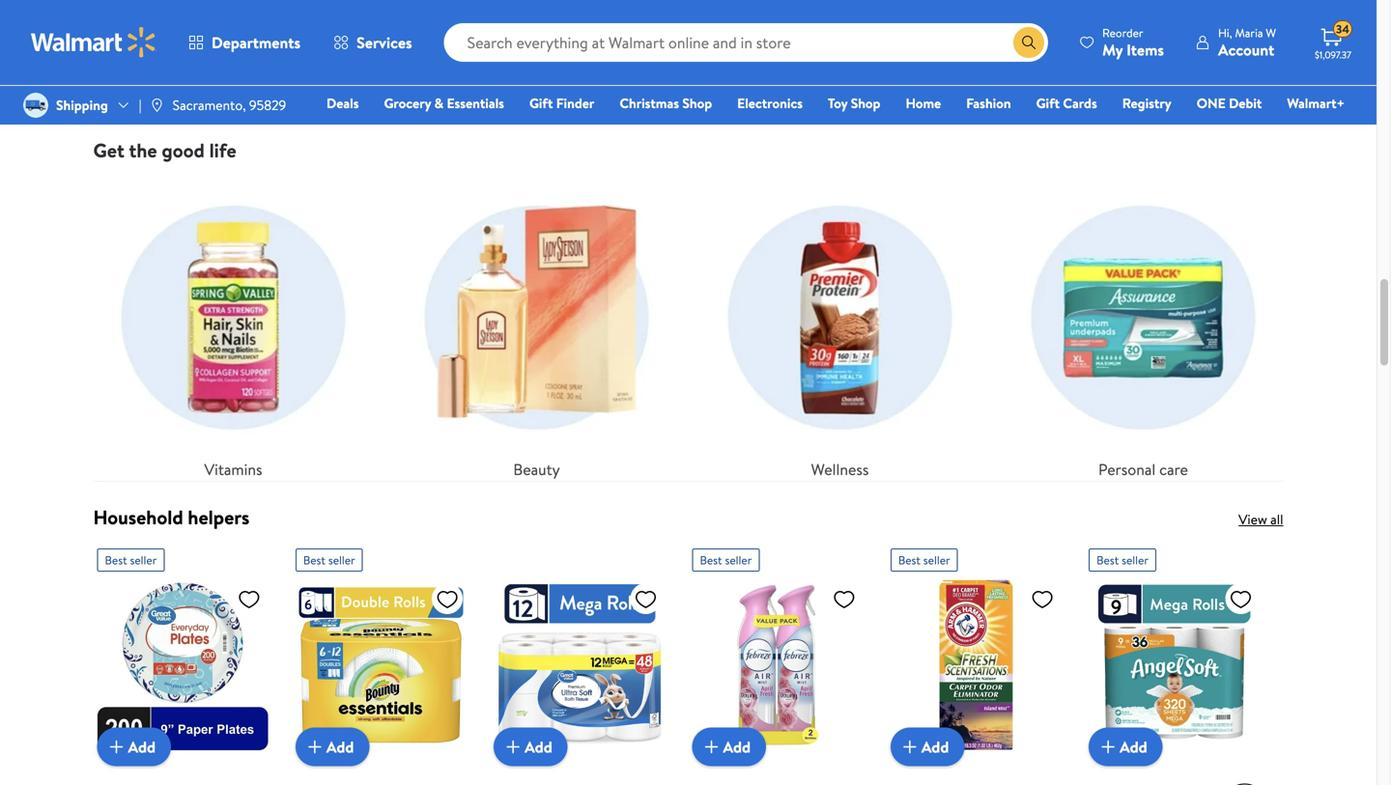 Task type: locate. For each thing, give the bounding box(es) containing it.
good
[[162, 137, 205, 164]]

account
[[1219, 39, 1275, 60]]

1 horizontal spatial gift
[[1037, 94, 1060, 113]]

5 add from the left
[[922, 737, 950, 758]]

add button for bounty essentials select-a-size paper towels, white, 6 double rolls "image"
[[296, 728, 370, 767]]

6 add to cart image from the left
[[1097, 736, 1120, 759]]

one
[[1197, 94, 1226, 113]]

add to cart image for bounty essentials select-a-size paper towels, white, 6 double rolls "image"
[[303, 736, 327, 759]]

26793
[[556, 20, 587, 37]]

1 add button from the left
[[97, 728, 171, 767]]

2 best from the left
[[303, 553, 326, 569]]

the
[[129, 137, 157, 164]]

hi,
[[1219, 25, 1233, 41]]

4 add from the left
[[723, 737, 751, 758]]

2 best seller from the left
[[303, 553, 355, 569]]

shop right toy
[[851, 94, 881, 113]]

day up christmas shop link
[[705, 27, 722, 44]]

seller for bounty essentials select-a-size paper towels, white, 6 double rolls "image"
[[328, 553, 355, 569]]

seller for febreze odor-fighting air freshener, with downy scent, april fresh, pack of 2, 8.8 fl oz each 'image'
[[725, 553, 752, 569]]

product group
[[494, 0, 665, 106], [1089, 0, 1261, 106], [97, 541, 269, 786], [296, 541, 467, 786], [693, 541, 864, 786], [891, 541, 1062, 786], [1089, 541, 1261, 786]]

gift for gift finder
[[530, 94, 553, 113]]

vitamins
[[204, 459, 262, 481]]

5 add button from the left
[[891, 728, 965, 767]]

delivery up sacramento,
[[146, 21, 188, 38]]

add to cart image for great value ultra soft toilet paper, 12 mega rolls image
[[502, 736, 525, 759]]

registry
[[1123, 94, 1172, 113]]

pickup up essentials
[[498, 52, 531, 68]]

debit
[[1230, 94, 1263, 113]]

3 add from the left
[[525, 737, 553, 758]]

shipping
[[725, 27, 766, 44], [129, 48, 171, 65], [328, 48, 369, 65], [923, 48, 965, 65], [526, 79, 568, 95]]

search icon image
[[1022, 35, 1037, 50]]

2 add to cart image from the left
[[303, 736, 327, 759]]

add to cart image for febreze odor-fighting air freshener, with downy scent, april fresh, pack of 2, 8.8 fl oz each 'image'
[[700, 736, 723, 759]]

1-day shipping down 26793
[[498, 79, 568, 95]]

delivery
[[146, 21, 188, 38], [344, 21, 386, 38], [940, 21, 982, 38], [543, 52, 585, 68], [1138, 52, 1180, 68]]

home link
[[897, 93, 950, 114]]

product group containing pickup
[[1089, 0, 1261, 106]]

3 seller from the left
[[725, 553, 752, 569]]

add to favorites list, febreze odor-fighting air freshener, with downy scent, april fresh, pack of 2, 8.8 fl oz each image
[[833, 588, 856, 612]]

1 best from the left
[[105, 553, 127, 569]]

christmas shop
[[620, 94, 713, 113]]

best
[[105, 553, 127, 569], [303, 553, 326, 569], [700, 553, 723, 569], [899, 553, 921, 569], [1097, 553, 1120, 569]]

6 add from the left
[[1120, 737, 1148, 758]]

shipping up home link
[[923, 48, 965, 65]]

add for 'add' button for bounty essentials select-a-size paper towels, white, 6 double rolls "image"
[[327, 737, 354, 758]]

95829
[[249, 96, 286, 114]]

3 add button from the left
[[494, 728, 568, 767]]

5 seller from the left
[[1122, 553, 1149, 569]]

shipping down 26793
[[526, 79, 568, 95]]

my
[[1103, 39, 1123, 60]]

1 gift from the left
[[530, 94, 553, 113]]

1 seller from the left
[[130, 553, 157, 569]]

seller
[[130, 553, 157, 569], [328, 553, 355, 569], [725, 553, 752, 569], [924, 553, 951, 569], [1122, 553, 1149, 569]]

gift left finder
[[530, 94, 553, 113]]

best for bounty essentials select-a-size paper towels, white, 6 double rolls "image"
[[303, 553, 326, 569]]

4 seller from the left
[[924, 553, 951, 569]]

get
[[93, 137, 124, 164]]

day up deals link
[[308, 48, 325, 65]]

day right essentials
[[506, 79, 523, 95]]

sacramento,
[[173, 96, 246, 114]]

3 add to cart image from the left
[[502, 736, 525, 759]]

3 best from the left
[[700, 553, 723, 569]]

add for 'add' button for febreze odor-fighting air freshener, with downy scent, april fresh, pack of 2, 8.8 fl oz each 'image'
[[723, 737, 751, 758]]

deals link
[[318, 93, 368, 114]]

6 add button from the left
[[1089, 728, 1163, 767]]

2 add from the left
[[327, 737, 354, 758]]

34
[[1337, 21, 1350, 37]]

list containing vitamins
[[82, 163, 1296, 482]]

1 horizontal spatial shop
[[851, 94, 881, 113]]

gift left cards
[[1037, 94, 1060, 113]]

toy shop link
[[820, 93, 890, 114]]

items
[[1127, 39, 1165, 60]]

 image
[[23, 93, 48, 118]]

add button
[[97, 728, 171, 767], [296, 728, 370, 767], [494, 728, 568, 767], [693, 728, 767, 767], [891, 728, 965, 767], [1089, 728, 1163, 767]]

sacramento, 95829
[[173, 96, 286, 114]]

1 add from the left
[[128, 737, 156, 758]]

best seller for bounty essentials select-a-size paper towels, white, 6 double rolls "image"
[[303, 553, 355, 569]]

personal
[[1099, 459, 1156, 481]]

2 shop from the left
[[851, 94, 881, 113]]

4 best seller from the left
[[899, 553, 951, 569]]

all
[[1271, 511, 1284, 529]]

Search search field
[[444, 23, 1049, 62]]

product group containing 26793
[[494, 0, 665, 106]]

add
[[128, 737, 156, 758], [327, 737, 354, 758], [525, 737, 553, 758], [723, 737, 751, 758], [922, 737, 950, 758], [1120, 737, 1148, 758]]

1 add to cart image from the left
[[105, 736, 128, 759]]

shipping inside product group
[[526, 79, 568, 95]]

toy shop
[[828, 94, 881, 113]]

0 horizontal spatial shop
[[683, 94, 713, 113]]

1-day shipping up deals link
[[299, 48, 369, 65]]

personal care
[[1099, 459, 1189, 481]]

helpers
[[188, 504, 250, 531]]

household helpers
[[93, 504, 250, 531]]

 image
[[149, 98, 165, 113]]

walmart image
[[31, 27, 157, 58]]

&
[[435, 94, 444, 113]]

shop inside christmas shop link
[[683, 94, 713, 113]]

shop inside toy shop 'link'
[[851, 94, 881, 113]]

shop right christmas
[[683, 94, 713, 113]]

day
[[705, 27, 722, 44], [109, 48, 126, 65], [308, 48, 325, 65], [903, 48, 920, 65], [506, 79, 523, 95]]

best seller for angel soft toilet paper, 9 mega rolls image
[[1097, 553, 1149, 569]]

add to cart image for great value everyday strong, soak proof, microwave safe, disposable paper plates, 10", patterned, 200 count image
[[105, 736, 128, 759]]

delivery left search icon in the top right of the page
[[940, 21, 982, 38]]

christmas shop link
[[611, 93, 721, 114]]

5 add to cart image from the left
[[899, 736, 922, 759]]

shop
[[683, 94, 713, 113], [851, 94, 881, 113]]

one debit link
[[1189, 93, 1271, 114]]

2 add button from the left
[[296, 728, 370, 767]]

gift cards
[[1037, 94, 1098, 113]]

4 add to cart image from the left
[[700, 736, 723, 759]]

1 shop from the left
[[683, 94, 713, 113]]

best seller
[[105, 553, 157, 569], [303, 553, 355, 569], [700, 553, 752, 569], [899, 553, 951, 569], [1097, 553, 1149, 569]]

0 horizontal spatial gift
[[530, 94, 553, 113]]

deals
[[327, 94, 359, 113]]

christmas
[[620, 94, 680, 113]]

1-day shipping up |
[[101, 48, 171, 65]]

arm & hammer island mist carpet odor eliminator, 16.3 oz image
[[891, 580, 1062, 752]]

view all link
[[1239, 511, 1284, 529]]

seller for 'arm & hammer island mist carpet odor eliminator, 16.3 oz' image
[[924, 553, 951, 569]]

finder
[[557, 94, 595, 113]]

2 gift from the left
[[1037, 94, 1060, 113]]

great value ultra soft toilet paper, 12 mega rolls image
[[494, 580, 665, 752]]

4 add button from the left
[[693, 728, 767, 767]]

1 best seller from the left
[[105, 553, 157, 569]]

5 best seller from the left
[[1097, 553, 1149, 569]]

delivery down 26793
[[543, 52, 585, 68]]

add to favorites list, angel soft toilet paper, 9 mega rolls image
[[1230, 588, 1253, 612]]

pickup
[[101, 21, 134, 38], [299, 21, 333, 38], [895, 21, 928, 38], [498, 52, 531, 68], [1093, 52, 1127, 68]]

list
[[82, 163, 1296, 482]]

4 best from the left
[[899, 553, 921, 569]]

household
[[93, 504, 183, 531]]

hi, maria w account
[[1219, 25, 1277, 60]]

day up home at the top of page
[[903, 48, 920, 65]]

1-day shipping
[[696, 27, 766, 44], [101, 48, 171, 65], [299, 48, 369, 65], [895, 48, 965, 65], [498, 79, 568, 95]]

pickup up home at the top of page
[[895, 21, 928, 38]]

5 best from the left
[[1097, 553, 1120, 569]]

gift
[[530, 94, 553, 113], [1037, 94, 1060, 113]]

cards
[[1064, 94, 1098, 113]]

get the good life
[[93, 137, 237, 164]]

pickup down reorder
[[1093, 52, 1127, 68]]

3 best seller from the left
[[700, 553, 752, 569]]

2 seller from the left
[[328, 553, 355, 569]]

add to cart image
[[105, 736, 128, 759], [303, 736, 327, 759], [502, 736, 525, 759], [700, 736, 723, 759], [899, 736, 922, 759], [1097, 736, 1120, 759]]

1-
[[696, 27, 705, 44], [101, 48, 109, 65], [299, 48, 308, 65], [895, 48, 903, 65], [498, 79, 506, 95]]



Task type: vqa. For each thing, say whether or not it's contained in the screenshot.
4th Best seller from the right
yes



Task type: describe. For each thing, give the bounding box(es) containing it.
|
[[139, 96, 142, 114]]

add for 'arm & hammer island mist carpet odor eliminator, 16.3 oz' image 'add' button
[[922, 737, 950, 758]]

beauty
[[514, 459, 560, 481]]

vitamins link
[[93, 178, 374, 482]]

walmart+
[[1288, 94, 1345, 113]]

Walmart Site-Wide search field
[[444, 23, 1049, 62]]

electronics
[[738, 94, 803, 113]]

gift finder link
[[521, 93, 603, 114]]

life
[[209, 137, 237, 164]]

add to favorites list, arm & hammer island mist carpet odor eliminator, 16.3 oz image
[[1031, 588, 1055, 612]]

grocery & essentials link
[[376, 93, 513, 114]]

add to favorites list, great value everyday strong, soak proof, microwave safe, disposable paper plates, 10", patterned, 200 count image
[[238, 588, 261, 612]]

toy
[[828, 94, 848, 113]]

best seller for great value everyday strong, soak proof, microwave safe, disposable paper plates, 10", patterned, 200 count image
[[105, 553, 157, 569]]

best for angel soft toilet paper, 9 mega rolls image
[[1097, 553, 1120, 569]]

add button for great value everyday strong, soak proof, microwave safe, disposable paper plates, 10", patterned, 200 count image
[[97, 728, 171, 767]]

add for 'add' button corresponding to great value ultra soft toilet paper, 12 mega rolls image
[[525, 737, 553, 758]]

best for 'arm & hammer island mist carpet odor eliminator, 16.3 oz' image
[[899, 553, 921, 569]]

angel soft toilet paper, 9 mega rolls image
[[1089, 580, 1261, 752]]

bounty essentials select-a-size paper towels, white, 6 double rolls image
[[296, 580, 467, 752]]

grocery & essentials
[[384, 94, 505, 113]]

gift for gift cards
[[1037, 94, 1060, 113]]

essentials
[[447, 94, 505, 113]]

great value everyday strong, soak proof, microwave safe, disposable paper plates, 10", patterned, 200 count image
[[97, 580, 269, 752]]

view all
[[1239, 511, 1284, 529]]

departments
[[212, 32, 301, 53]]

services
[[357, 32, 412, 53]]

add button for 'arm & hammer island mist carpet odor eliminator, 16.3 oz' image
[[891, 728, 965, 767]]

gift cards link
[[1028, 93, 1106, 114]]

pickup up shipping
[[101, 21, 134, 38]]

gift finder
[[530, 94, 595, 113]]

electronics link
[[729, 93, 812, 114]]

add button for angel soft toilet paper, 9 mega rolls image
[[1089, 728, 1163, 767]]

1-day shipping up home link
[[895, 48, 965, 65]]

wellness
[[812, 459, 869, 481]]

reorder my items
[[1103, 25, 1165, 60]]

shipping up deals link
[[328, 48, 369, 65]]

wellness link
[[700, 178, 981, 482]]

best seller for febreze odor-fighting air freshener, with downy scent, april fresh, pack of 2, 8.8 fl oz each 'image'
[[700, 553, 752, 569]]

grocery
[[384, 94, 431, 113]]

fashion
[[967, 94, 1012, 113]]

add to cart image for angel soft toilet paper, 9 mega rolls image
[[1097, 736, 1120, 759]]

seller for angel soft toilet paper, 9 mega rolls image
[[1122, 553, 1149, 569]]

seller for great value everyday strong, soak proof, microwave safe, disposable paper plates, 10", patterned, 200 count image
[[130, 553, 157, 569]]

day inside product group
[[506, 79, 523, 95]]

personal care link
[[1004, 178, 1284, 482]]

shop for toy shop
[[851, 94, 881, 113]]

add for great value everyday strong, soak proof, microwave safe, disposable paper plates, 10", patterned, 200 count image's 'add' button
[[128, 737, 156, 758]]

reorder
[[1103, 25, 1144, 41]]

pickup left the services
[[299, 21, 333, 38]]

services button
[[317, 19, 429, 66]]

departments button
[[172, 19, 317, 66]]

shop for christmas shop
[[683, 94, 713, 113]]

add to favorites list, bounty essentials select-a-size paper towels, white, 6 double rolls image
[[436, 588, 459, 612]]

maria
[[1236, 25, 1264, 41]]

fashion link
[[958, 93, 1020, 114]]

best for febreze odor-fighting air freshener, with downy scent, april fresh, pack of 2, 8.8 fl oz each 'image'
[[700, 553, 723, 569]]

one debit
[[1197, 94, 1263, 113]]

add to cart image for 'arm & hammer island mist carpet odor eliminator, 16.3 oz' image
[[899, 736, 922, 759]]

best for great value everyday strong, soak proof, microwave safe, disposable paper plates, 10", patterned, 200 count image
[[105, 553, 127, 569]]

delivery up deals
[[344, 21, 386, 38]]

shipping up |
[[129, 48, 171, 65]]

day up get
[[109, 48, 126, 65]]

home
[[906, 94, 942, 113]]

view
[[1239, 511, 1268, 529]]

add for 'add' button related to angel soft toilet paper, 9 mega rolls image
[[1120, 737, 1148, 758]]

registry link
[[1114, 93, 1181, 114]]

1-day shipping up electronics link
[[696, 27, 766, 44]]

add button for great value ultra soft toilet paper, 12 mega rolls image
[[494, 728, 568, 767]]

$1,097.37
[[1316, 48, 1352, 61]]

beauty link
[[397, 178, 677, 482]]

walmart+ link
[[1279, 93, 1354, 114]]

add to favorites list, great value ultra soft toilet paper, 12 mega rolls image
[[635, 588, 658, 612]]

care
[[1160, 459, 1189, 481]]

delivery up registry
[[1138, 52, 1180, 68]]

febreze odor-fighting air freshener, with downy scent, april fresh, pack of 2, 8.8 fl oz each image
[[693, 580, 864, 752]]

best seller for 'arm & hammer island mist carpet odor eliminator, 16.3 oz' image
[[899, 553, 951, 569]]

add button for febreze odor-fighting air freshener, with downy scent, april fresh, pack of 2, 8.8 fl oz each 'image'
[[693, 728, 767, 767]]

w
[[1267, 25, 1277, 41]]

shipping up electronics link
[[725, 27, 766, 44]]

shipping
[[56, 96, 108, 114]]



